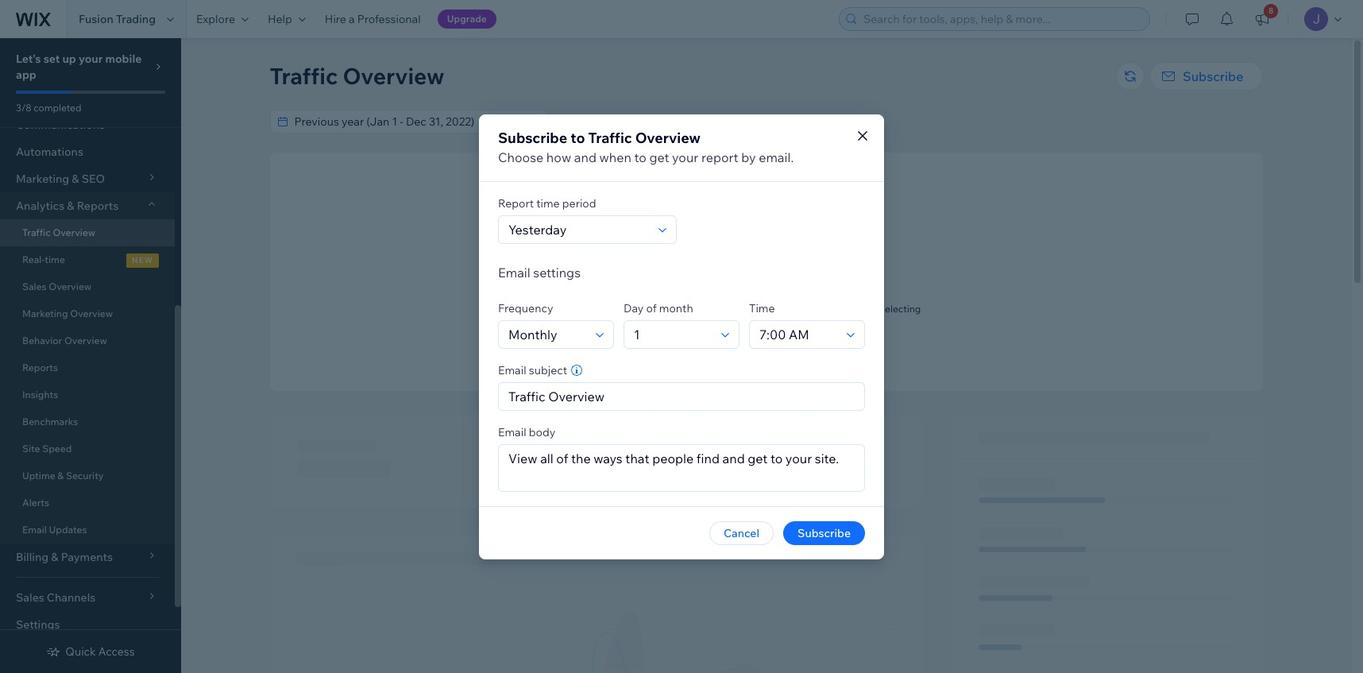 Task type: vqa. For each thing, say whether or not it's contained in the screenshot.
email.
yes



Task type: describe. For each thing, give the bounding box(es) containing it.
professional
[[357, 12, 421, 26]]

benchmarks
[[22, 416, 78, 428]]

0 vertical spatial subscribe
[[1183, 68, 1244, 84]]

day of month
[[624, 301, 693, 315]]

mobile
[[105, 52, 142, 66]]

(jan
[[705, 114, 728, 129]]

quick
[[65, 644, 96, 659]]

uptime & security link
[[0, 462, 175, 489]]

uptime
[[22, 470, 55, 482]]

to for traffic
[[571, 128, 585, 147]]

trading
[[116, 12, 156, 26]]

have
[[725, 303, 746, 315]]

help button
[[258, 0, 315, 38]]

subscribe to traffic overview choose how and when to get your report by email.
[[498, 128, 794, 165]]

Email body text field
[[499, 445, 865, 491]]

real-
[[22, 253, 45, 265]]

1
[[730, 114, 736, 129]]

email subject
[[498, 363, 567, 377]]

like
[[640, 303, 655, 315]]

fusion
[[79, 12, 113, 26]]

email updates link
[[0, 517, 175, 544]]

overview for traffic overview link
[[53, 226, 96, 238]]

automations link
[[0, 138, 175, 165]]

sales
[[22, 281, 47, 292]]

those
[[808, 303, 833, 315]]

time
[[749, 301, 775, 315]]

new
[[132, 255, 153, 265]]

overview down professional at top
[[343, 62, 445, 90]]

explore
[[196, 12, 235, 26]]

choose
[[498, 149, 544, 165]]

benchmarks link
[[0, 408, 175, 435]]

and
[[574, 149, 597, 165]]

updates
[[49, 524, 87, 536]]

report time period
[[498, 196, 596, 210]]

1 vertical spatial traffic
[[766, 303, 793, 315]]

0 vertical spatial traffic
[[783, 284, 815, 298]]

8 button
[[1245, 0, 1280, 38]]

automations
[[16, 145, 83, 159]]

report
[[702, 149, 739, 165]]

how
[[547, 149, 571, 165]]

Day of month field
[[629, 321, 717, 348]]

2021)
[[784, 114, 812, 129]]

3/8 completed
[[16, 102, 81, 114]]

compared to previous period (jan 1 - dec 31, 2021)
[[553, 114, 812, 129]]

a for professional
[[349, 12, 355, 26]]

expert
[[790, 342, 818, 354]]

site
[[679, 303, 695, 315]]

overview inside subscribe to traffic overview choose how and when to get your report by email.
[[635, 128, 701, 147]]

cancel
[[724, 526, 760, 540]]

selecting
[[881, 303, 921, 315]]

alerts
[[22, 497, 49, 509]]

Report time period field
[[504, 216, 654, 243]]

site speed
[[22, 443, 72, 455]]

quick access button
[[46, 644, 135, 659]]

your inside not enough traffic looks like your site didn't have any traffic on those dates. try selecting another time period.
[[657, 303, 677, 315]]

didn't
[[697, 303, 723, 315]]

& for uptime
[[57, 470, 64, 482]]

month
[[659, 301, 693, 315]]

any
[[748, 303, 764, 315]]

hire for hire a marketing expert
[[715, 342, 733, 354]]

dates.
[[835, 303, 863, 315]]

of
[[646, 301, 657, 315]]

upgrade button
[[438, 10, 497, 29]]

quick access
[[65, 644, 135, 659]]

email body
[[498, 425, 556, 439]]

time for real-
[[45, 253, 65, 265]]

8
[[1269, 6, 1274, 16]]

2 vertical spatial subscribe
[[798, 526, 851, 540]]

sidebar element
[[0, 0, 181, 673]]

settings
[[533, 264, 581, 280]]

period.
[[780, 315, 812, 327]]

email.
[[759, 149, 794, 165]]

Frequency field
[[504, 321, 591, 348]]

marketing
[[22, 308, 68, 319]]

looks
[[612, 303, 638, 315]]

email updates
[[22, 524, 87, 536]]

help
[[268, 12, 292, 26]]

overview for 'sales overview' "link" at the left top
[[49, 281, 92, 292]]

compared
[[553, 114, 606, 129]]

body
[[529, 425, 556, 439]]

sales overview link
[[0, 273, 175, 300]]

speed
[[42, 443, 72, 455]]

behavior
[[22, 335, 62, 346]]

reports link
[[0, 354, 175, 381]]

subscribe inside subscribe to traffic overview choose how and when to get your report by email.
[[498, 128, 568, 147]]

let's set up your mobile app
[[16, 52, 142, 82]]

not
[[718, 284, 737, 298]]

Search for tools, apps, help & more... field
[[859, 8, 1145, 30]]

1 vertical spatial subscribe button
[[784, 521, 865, 545]]

hire a marketing expert link
[[715, 341, 818, 355]]

analytics
[[16, 199, 65, 213]]

settings
[[16, 617, 60, 632]]

by
[[742, 149, 756, 165]]

hire for hire a professional
[[325, 12, 346, 26]]

marketing overview
[[22, 308, 113, 319]]

1 vertical spatial period
[[562, 196, 596, 210]]

access
[[98, 644, 135, 659]]

1 horizontal spatial traffic
[[270, 62, 338, 90]]



Task type: locate. For each thing, give the bounding box(es) containing it.
completed
[[34, 102, 81, 114]]

overview inside "link"
[[49, 281, 92, 292]]

0 vertical spatial a
[[349, 12, 355, 26]]

frequency
[[498, 301, 553, 315]]

traffic overview
[[270, 62, 445, 90], [22, 226, 96, 238]]

-
[[738, 114, 742, 129]]

real-time
[[22, 253, 65, 265]]

0 horizontal spatial to
[[571, 128, 585, 147]]

1 horizontal spatial time
[[536, 196, 560, 210]]

to
[[608, 114, 619, 129], [571, 128, 585, 147], [634, 149, 647, 165]]

analytics & reports
[[16, 199, 119, 213]]

email for email updates
[[22, 524, 47, 536]]

up
[[62, 52, 76, 66]]

1 vertical spatial reports
[[22, 362, 58, 373]]

1 horizontal spatial to
[[608, 114, 619, 129]]

email for email settings
[[498, 264, 531, 280]]

0 horizontal spatial period
[[562, 196, 596, 210]]

traffic overview down the analytics & reports
[[22, 226, 96, 238]]

page skeleton image
[[270, 415, 1263, 673]]

traffic
[[270, 62, 338, 90], [588, 128, 632, 147], [22, 226, 51, 238]]

1 vertical spatial your
[[672, 149, 699, 165]]

1 horizontal spatial subscribe button
[[1150, 62, 1263, 91]]

uptime & security
[[22, 470, 104, 482]]

traffic inside subscribe to traffic overview choose how and when to get your report by email.
[[588, 128, 632, 147]]

& inside "dropdown button"
[[67, 199, 74, 213]]

your inside let's set up your mobile app
[[79, 52, 103, 66]]

0 vertical spatial subscribe button
[[1150, 62, 1263, 91]]

time inside not enough traffic looks like your site didn't have any traffic on those dates. try selecting another time period.
[[758, 315, 778, 327]]

1 horizontal spatial a
[[735, 342, 740, 354]]

time right report
[[536, 196, 560, 210]]

1 horizontal spatial reports
[[77, 199, 119, 213]]

email left body
[[498, 425, 527, 439]]

traffic up on
[[783, 284, 815, 298]]

subscribe button
[[1150, 62, 1263, 91], [784, 521, 865, 545]]

overview up get
[[635, 128, 701, 147]]

traffic up when
[[588, 128, 632, 147]]

enough
[[740, 284, 780, 298]]

to left get
[[634, 149, 647, 165]]

0 horizontal spatial hire
[[325, 12, 346, 26]]

0 horizontal spatial a
[[349, 12, 355, 26]]

overview down the analytics & reports
[[53, 226, 96, 238]]

overview up marketing overview
[[49, 281, 92, 292]]

time
[[536, 196, 560, 210], [45, 253, 65, 265], [758, 315, 778, 327]]

1 vertical spatial hire
[[715, 342, 733, 354]]

time up hire a marketing expert link
[[758, 315, 778, 327]]

1 vertical spatial traffic overview
[[22, 226, 96, 238]]

2 vertical spatial time
[[758, 315, 778, 327]]

2 horizontal spatial time
[[758, 315, 778, 327]]

hire a marketing expert
[[715, 342, 818, 354]]

insights
[[22, 389, 58, 400]]

0 vertical spatial traffic
[[270, 62, 338, 90]]

1 vertical spatial subscribe
[[498, 128, 568, 147]]

1 vertical spatial &
[[57, 470, 64, 482]]

time inside sidebar element
[[45, 253, 65, 265]]

a
[[349, 12, 355, 26], [735, 342, 740, 354]]

overview down marketing overview link
[[64, 335, 107, 346]]

upgrade
[[447, 13, 487, 25]]

hire down another
[[715, 342, 733, 354]]

to for previous
[[608, 114, 619, 129]]

overview for behavior overview link
[[64, 335, 107, 346]]

2 vertical spatial traffic
[[22, 226, 51, 238]]

site
[[22, 443, 40, 455]]

1 horizontal spatial hire
[[715, 342, 733, 354]]

traffic inside traffic overview link
[[22, 226, 51, 238]]

email left subject
[[498, 363, 527, 377]]

& for analytics
[[67, 199, 74, 213]]

email up frequency on the left
[[498, 264, 531, 280]]

1 horizontal spatial subscribe
[[798, 526, 851, 540]]

fusion trading
[[79, 12, 156, 26]]

your right 'of'
[[657, 303, 677, 315]]

dec
[[744, 114, 765, 129]]

overview
[[343, 62, 445, 90], [635, 128, 701, 147], [53, 226, 96, 238], [49, 281, 92, 292], [70, 308, 113, 319], [64, 335, 107, 346]]

reports up traffic overview link
[[77, 199, 119, 213]]

app
[[16, 68, 36, 82]]

behavior overview
[[22, 335, 107, 346]]

set
[[43, 52, 60, 66]]

2 horizontal spatial to
[[634, 149, 647, 165]]

report
[[498, 196, 534, 210]]

to left the previous
[[608, 114, 619, 129]]

subject
[[529, 363, 567, 377]]

email for email body
[[498, 425, 527, 439]]

0 vertical spatial period
[[668, 114, 702, 129]]

time up sales overview
[[45, 253, 65, 265]]

on
[[795, 303, 806, 315]]

time for report
[[536, 196, 560, 210]]

subscribe
[[1183, 68, 1244, 84], [498, 128, 568, 147], [798, 526, 851, 540]]

2 vertical spatial your
[[657, 303, 677, 315]]

period left (jan
[[668, 114, 702, 129]]

0 horizontal spatial traffic
[[22, 226, 51, 238]]

period
[[668, 114, 702, 129], [562, 196, 596, 210]]

1 vertical spatial traffic
[[588, 128, 632, 147]]

0 vertical spatial &
[[67, 199, 74, 213]]

reports up insights
[[22, 362, 58, 373]]

analytics & reports button
[[0, 192, 175, 219]]

0 vertical spatial traffic overview
[[270, 62, 445, 90]]

0 vertical spatial time
[[536, 196, 560, 210]]

hire a professional link
[[315, 0, 430, 38]]

traffic down analytics
[[22, 226, 51, 238]]

2 horizontal spatial traffic
[[588, 128, 632, 147]]

your
[[79, 52, 103, 66], [672, 149, 699, 165], [657, 303, 677, 315]]

1 horizontal spatial period
[[668, 114, 702, 129]]

traffic overview inside sidebar element
[[22, 226, 96, 238]]

0 horizontal spatial time
[[45, 253, 65, 265]]

Email subject field
[[504, 383, 860, 410]]

0 horizontal spatial traffic overview
[[22, 226, 96, 238]]

hire a professional
[[325, 12, 421, 26]]

period up report time period field
[[562, 196, 596, 210]]

1 horizontal spatial traffic overview
[[270, 62, 445, 90]]

behavior overview link
[[0, 327, 175, 354]]

& right uptime
[[57, 470, 64, 482]]

not enough traffic looks like your site didn't have any traffic on those dates. try selecting another time period.
[[612, 284, 921, 327]]

security
[[66, 470, 104, 482]]

Time field
[[755, 321, 842, 348]]

hire right help 'button'
[[325, 12, 346, 26]]

sales overview
[[22, 281, 92, 292]]

to up and
[[571, 128, 585, 147]]

None field
[[290, 110, 523, 133]]

traffic left on
[[766, 303, 793, 315]]

2 horizontal spatial subscribe
[[1183, 68, 1244, 84]]

your inside subscribe to traffic overview choose how and when to get your report by email.
[[672, 149, 699, 165]]

0 horizontal spatial &
[[57, 470, 64, 482]]

cancel button
[[710, 521, 774, 545]]

when
[[600, 149, 632, 165]]

0 horizontal spatial reports
[[22, 362, 58, 373]]

1 horizontal spatial &
[[67, 199, 74, 213]]

0 horizontal spatial subscribe
[[498, 128, 568, 147]]

email settings
[[498, 264, 581, 280]]

overview down 'sales overview' "link" at the left top
[[70, 308, 113, 319]]

alerts link
[[0, 489, 175, 517]]

1 vertical spatial time
[[45, 253, 65, 265]]

&
[[67, 199, 74, 213], [57, 470, 64, 482]]

reports inside "dropdown button"
[[77, 199, 119, 213]]

hire inside hire a marketing expert link
[[715, 342, 733, 354]]

0 vertical spatial reports
[[77, 199, 119, 213]]

get
[[650, 149, 669, 165]]

your right up
[[79, 52, 103, 66]]

email inside email updates link
[[22, 524, 47, 536]]

marketing overview link
[[0, 300, 175, 327]]

insights link
[[0, 381, 175, 408]]

0 horizontal spatial subscribe button
[[784, 521, 865, 545]]

traffic down help 'button'
[[270, 62, 338, 90]]

email for email subject
[[498, 363, 527, 377]]

overview for marketing overview link
[[70, 308, 113, 319]]

a left marketing
[[735, 342, 740, 354]]

0 vertical spatial your
[[79, 52, 103, 66]]

& right analytics
[[67, 199, 74, 213]]

email
[[498, 264, 531, 280], [498, 363, 527, 377], [498, 425, 527, 439], [22, 524, 47, 536]]

try
[[865, 303, 878, 315]]

another
[[721, 315, 756, 327]]

traffic overview down hire a professional
[[270, 62, 445, 90]]

hire inside the 'hire a professional' link
[[325, 12, 346, 26]]

reports
[[77, 199, 119, 213], [22, 362, 58, 373]]

settings link
[[0, 611, 175, 638]]

a for marketing
[[735, 342, 740, 354]]

0 vertical spatial hire
[[325, 12, 346, 26]]

your right get
[[672, 149, 699, 165]]

a left professional at top
[[349, 12, 355, 26]]

traffic overview link
[[0, 219, 175, 246]]

email down alerts
[[22, 524, 47, 536]]

1 vertical spatial a
[[735, 342, 740, 354]]



